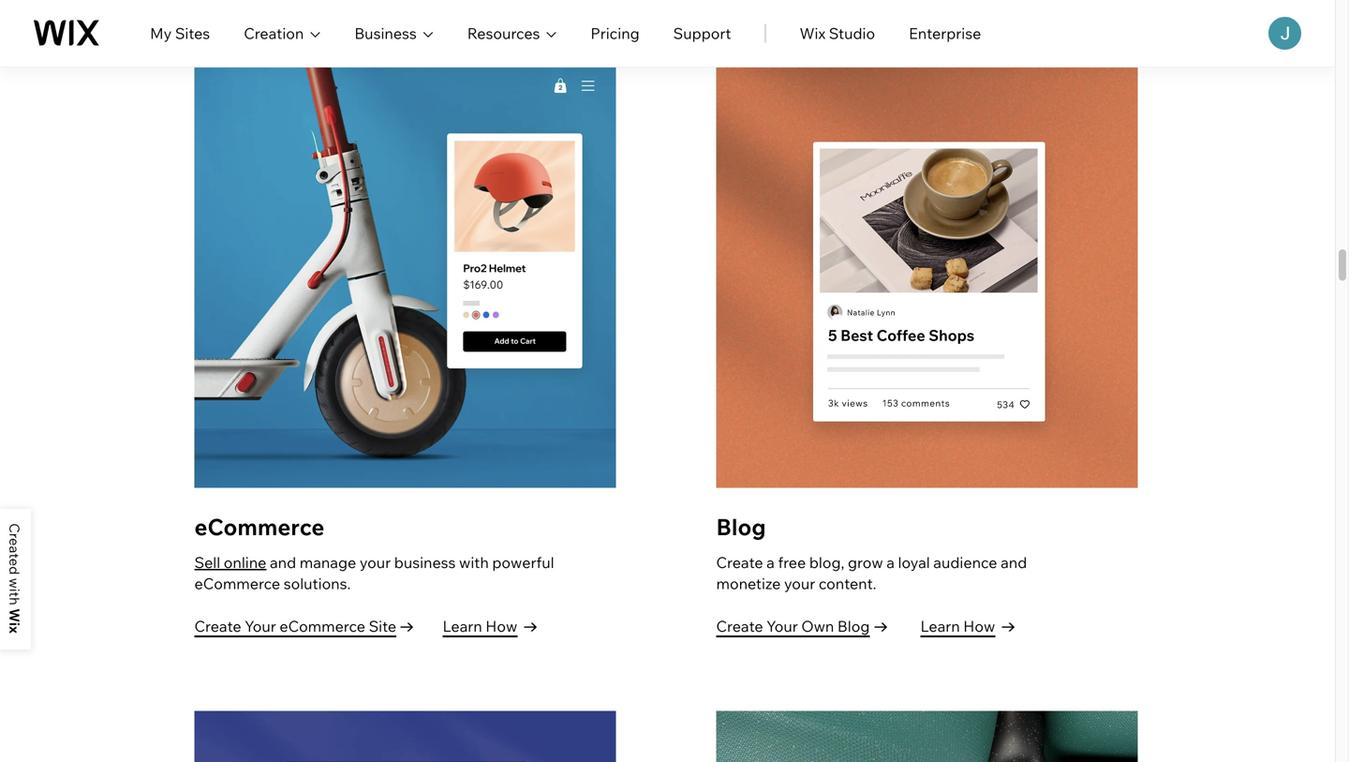 Task type: vqa. For each thing, say whether or not it's contained in the screenshot.
left Learn How 'link'
yes



Task type: locate. For each thing, give the bounding box(es) containing it.
your inside "create a free blog, grow a loyal audience and monetize your content."
[[785, 574, 816, 593]]

solutions.
[[284, 574, 351, 593]]

enterprise
[[909, 24, 982, 43]]

ecommerce up online
[[195, 513, 325, 541]]

your down online
[[245, 617, 276, 635]]

powerful
[[492, 553, 555, 572]]

blog right own
[[838, 617, 870, 635]]

0 vertical spatial blog
[[717, 513, 766, 541]]

support link
[[674, 22, 732, 45]]

blog post about coffee shops image
[[717, 60, 1138, 488]]

1 vertical spatial blog
[[838, 617, 870, 635]]

your down free
[[785, 574, 816, 593]]

blog up monetize
[[717, 513, 766, 541]]

create a free blog, grow a loyal audience and monetize your content.
[[717, 553, 1028, 593]]

1 horizontal spatial learn how
[[921, 617, 996, 635]]

learn how
[[443, 617, 518, 635], [921, 617, 996, 635]]

learn how link
[[443, 613, 538, 641], [921, 613, 1016, 641]]

1 vertical spatial your
[[785, 574, 816, 593]]

business
[[394, 553, 456, 572]]

business
[[355, 24, 417, 43]]

create inside create your ecommerce site link
[[195, 617, 241, 635]]

create your own blog
[[717, 617, 870, 635]]

1 and from the left
[[270, 553, 296, 572]]

2 learn from the left
[[921, 617, 961, 635]]

your
[[245, 617, 276, 635], [767, 617, 798, 635]]

0 horizontal spatial learn how link
[[443, 613, 538, 641]]

learn for first learn how link from right
[[921, 617, 961, 635]]

a left loyal
[[887, 553, 895, 572]]

1 horizontal spatial learn
[[921, 617, 961, 635]]

1 learn from the left
[[443, 617, 482, 635]]

and inside "create a free blog, grow a loyal audience and monetize your content."
[[1001, 553, 1028, 572]]

create your own blog link
[[717, 613, 888, 641]]

create down monetize
[[717, 617, 764, 635]]

learn how link down with
[[443, 613, 538, 641]]

learn
[[443, 617, 482, 635], [921, 617, 961, 635]]

wix studio
[[800, 24, 876, 43]]

learn down audience
[[921, 617, 961, 635]]

0 vertical spatial your
[[360, 553, 391, 572]]

0 horizontal spatial a
[[767, 553, 775, 572]]

how down audience
[[964, 617, 996, 635]]

and right audience
[[1001, 553, 1028, 572]]

0 horizontal spatial how
[[486, 617, 518, 635]]

your for own
[[767, 617, 798, 635]]

1 horizontal spatial how
[[964, 617, 996, 635]]

content.
[[819, 574, 877, 593]]

learn for 2nd learn how link from right
[[443, 617, 482, 635]]

and inside and manage your business with powerful ecommerce solutions.
[[270, 553, 296, 572]]

0 horizontal spatial your
[[360, 553, 391, 572]]

how
[[486, 617, 518, 635], [964, 617, 996, 635]]

pricing link
[[591, 22, 640, 45]]

loyal
[[898, 553, 931, 572]]

learn how down audience
[[921, 617, 996, 635]]

1 a from the left
[[767, 553, 775, 572]]

learn how down with
[[443, 617, 518, 635]]

grow
[[848, 553, 884, 572]]

options for booking beauty treatments with wix bookings image
[[195, 711, 616, 762]]

blog
[[717, 513, 766, 541], [838, 617, 870, 635]]

ecommerce down sell online on the left of page
[[195, 574, 280, 593]]

and manage your business with powerful ecommerce solutions.
[[195, 553, 555, 593]]

and right online
[[270, 553, 296, 572]]

2 a from the left
[[887, 553, 895, 572]]

create your ecommerce site link
[[195, 613, 414, 641]]

your left own
[[767, 617, 798, 635]]

2 vertical spatial ecommerce
[[280, 617, 366, 635]]

wix studio link
[[800, 22, 876, 45]]

learn down with
[[443, 617, 482, 635]]

wix
[[800, 24, 826, 43]]

your
[[360, 553, 391, 572], [785, 574, 816, 593]]

2 and from the left
[[1001, 553, 1028, 572]]

your right manage
[[360, 553, 391, 572]]

learn how link down audience
[[921, 613, 1016, 641]]

1 learn how from the left
[[443, 617, 518, 635]]

created with wix image
[[9, 524, 20, 634]]

create up monetize
[[717, 553, 764, 572]]

monetize
[[717, 574, 781, 593]]

1 your from the left
[[245, 617, 276, 635]]

homepage of a portfolio website featuring a portrait shot of the artist. image
[[717, 711, 1138, 762]]

resources
[[468, 24, 540, 43]]

with
[[459, 553, 489, 572]]

1 horizontal spatial a
[[887, 553, 895, 572]]

create down sell
[[195, 617, 241, 635]]

0 horizontal spatial your
[[245, 617, 276, 635]]

0 horizontal spatial learn how
[[443, 617, 518, 635]]

your inside and manage your business with powerful ecommerce solutions.
[[360, 553, 391, 572]]

1 horizontal spatial your
[[785, 574, 816, 593]]

ecommerce down solutions.
[[280, 617, 366, 635]]

how down powerful
[[486, 617, 518, 635]]

2 your from the left
[[767, 617, 798, 635]]

1 horizontal spatial and
[[1001, 553, 1028, 572]]

2 learn how from the left
[[921, 617, 996, 635]]

0 horizontal spatial and
[[270, 553, 296, 572]]

ecommerce inside and manage your business with powerful ecommerce solutions.
[[195, 574, 280, 593]]

1 horizontal spatial your
[[767, 617, 798, 635]]

a left free
[[767, 553, 775, 572]]

create
[[717, 553, 764, 572], [195, 617, 241, 635], [717, 617, 764, 635]]

creation button
[[244, 22, 321, 45]]

1 horizontal spatial learn how link
[[921, 613, 1016, 641]]

a
[[767, 553, 775, 572], [887, 553, 895, 572]]

0 horizontal spatial learn
[[443, 617, 482, 635]]

ecommerce
[[195, 513, 325, 541], [195, 574, 280, 593], [280, 617, 366, 635]]

create for create your ecommerce site
[[195, 617, 241, 635]]

sites
[[175, 24, 210, 43]]

and
[[270, 553, 296, 572], [1001, 553, 1028, 572]]

1 how from the left
[[486, 617, 518, 635]]

1 vertical spatial ecommerce
[[195, 574, 280, 593]]



Task type: describe. For each thing, give the bounding box(es) containing it.
blog,
[[810, 553, 845, 572]]

manage
[[300, 553, 356, 572]]

sell online
[[195, 553, 267, 572]]

create your ecommerce site
[[195, 617, 397, 635]]

2 how from the left
[[964, 617, 996, 635]]

enterprise link
[[909, 22, 982, 45]]

a screenshot of a user selecting a color and adding a scooter helmet product to their cart-on an ecommerce website created on wix. image
[[195, 60, 616, 488]]

create for create your own blog
[[717, 617, 764, 635]]

your for ecommerce
[[245, 617, 276, 635]]

own
[[802, 617, 835, 635]]

free
[[778, 553, 806, 572]]

sell
[[195, 553, 220, 572]]

2 learn how link from the left
[[921, 613, 1016, 641]]

1 horizontal spatial blog
[[838, 617, 870, 635]]

0 horizontal spatial blog
[[717, 513, 766, 541]]

profile image image
[[1269, 17, 1302, 50]]

audience
[[934, 553, 998, 572]]

0 vertical spatial ecommerce
[[195, 513, 325, 541]]

1 learn how link from the left
[[443, 613, 538, 641]]

my sites link
[[150, 22, 210, 45]]

creation
[[244, 24, 304, 43]]

sell online link
[[195, 553, 267, 572]]

support
[[674, 24, 732, 43]]

my sites
[[150, 24, 210, 43]]

pricing
[[591, 24, 640, 43]]

business button
[[355, 22, 434, 45]]

online
[[224, 553, 267, 572]]

my
[[150, 24, 172, 43]]

site
[[369, 617, 397, 635]]

resources button
[[468, 22, 557, 45]]

studio
[[829, 24, 876, 43]]

create inside "create a free blog, grow a loyal audience and monetize your content."
[[717, 553, 764, 572]]



